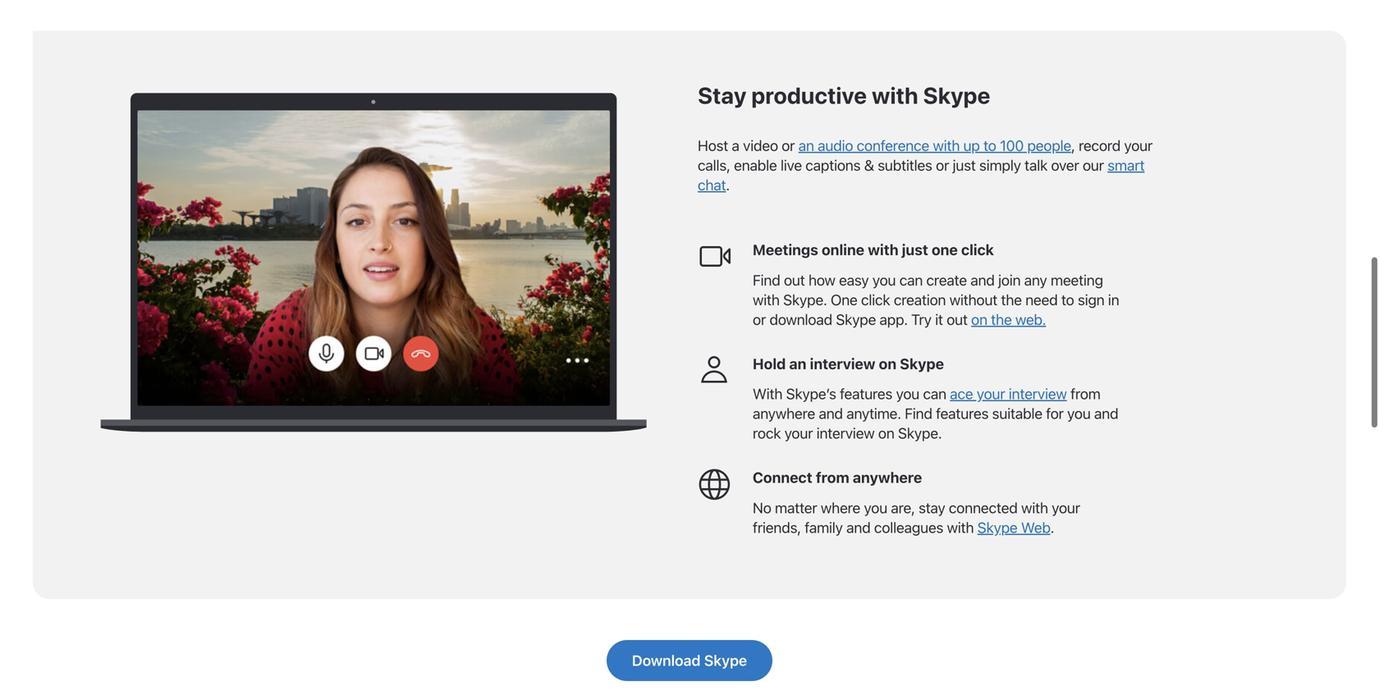 Task type: vqa. For each thing, say whether or not it's contained in the screenshot.
Skype,
no



Task type: locate. For each thing, give the bounding box(es) containing it.
1 horizontal spatial find
[[905, 405, 932, 423]]

and down 'skype's'
[[819, 405, 843, 423]]

features up anytime.
[[840, 385, 893, 403]]

stay
[[919, 499, 945, 517]]

0 horizontal spatial .
[[726, 176, 730, 194]]

chat
[[698, 176, 726, 194]]

skype down the connected
[[978, 519, 1018, 536]]

your up the smart
[[1124, 137, 1153, 154]]

or
[[782, 137, 795, 154], [936, 157, 949, 174], [753, 311, 766, 328]]

your
[[1124, 137, 1153, 154], [977, 385, 1005, 403], [785, 425, 813, 442], [1052, 499, 1080, 517]]

with skype's features you can ace your interview
[[753, 385, 1067, 403]]

creation
[[894, 291, 946, 309]]

from up where
[[816, 469, 849, 487]]

and inside no matter where you are, stay connected with your friends, family and colleagues with
[[846, 519, 871, 536]]

just
[[953, 157, 976, 174], [902, 241, 928, 259]]

the down join on the top of the page
[[1001, 291, 1022, 309]]

click right one
[[961, 241, 994, 259]]

you left are,
[[864, 499, 887, 517]]

1 vertical spatial skype.
[[898, 425, 942, 442]]

1 vertical spatial to
[[1061, 291, 1074, 309]]


[[698, 468, 731, 501]]

click inside find out how easy you can create and join any meeting with skype. one click creation without the need to sign in or download skype app. try it out
[[861, 291, 890, 309]]

1 vertical spatial or
[[936, 157, 949, 174]]

or down an audio conference with up to 100 people link
[[936, 157, 949, 174]]

0 vertical spatial the
[[1001, 291, 1022, 309]]

0 horizontal spatial to
[[984, 137, 996, 154]]

anywhere down with
[[753, 405, 815, 423]]

app.
[[880, 311, 908, 328]]

and up without
[[971, 271, 995, 289]]

out left how
[[784, 271, 805, 289]]

one
[[932, 241, 958, 259]]

1 horizontal spatial features
[[936, 405, 989, 423]]

skype up with skype's features you can ace your interview
[[900, 355, 944, 373]]

0 horizontal spatial click
[[861, 291, 890, 309]]

1 vertical spatial click
[[861, 291, 890, 309]]

1 vertical spatial anywhere
[[853, 469, 922, 487]]

to inside find out how easy you can create and join any meeting with skype. one click creation without the need to sign in or download skype app. try it out
[[1061, 291, 1074, 309]]

from
[[1071, 385, 1101, 403], [816, 469, 849, 487]]

an right "hold"
[[789, 355, 807, 373]]

anywhere
[[753, 405, 815, 423], [853, 469, 922, 487]]

an
[[799, 137, 814, 154], [789, 355, 807, 373]]

1 vertical spatial .
[[1050, 519, 1054, 536]]

you up anytime.
[[896, 385, 920, 403]]

on inside the 'from anywhere and anytime. find features suitable for you and rock your interview on skype.'
[[878, 425, 895, 442]]

interview down anytime.
[[817, 425, 875, 442]]

2 horizontal spatial or
[[936, 157, 949, 174]]

0 vertical spatial find
[[753, 271, 780, 289]]

interview up 'skype's'
[[810, 355, 876, 373]]

skype. down with skype's features you can ace your interview
[[898, 425, 942, 442]]

you right for at right bottom
[[1067, 405, 1091, 423]]

1 vertical spatial an
[[789, 355, 807, 373]]

create
[[926, 271, 967, 289]]

1 vertical spatial just
[[902, 241, 928, 259]]

to
[[984, 137, 996, 154], [1061, 291, 1074, 309]]

join
[[998, 271, 1021, 289]]

can left ace
[[923, 385, 946, 403]]

1 horizontal spatial skype.
[[898, 425, 942, 442]]

and down where
[[846, 519, 871, 536]]

with
[[872, 82, 918, 109], [933, 137, 960, 154], [868, 241, 899, 259], [753, 291, 780, 309], [1021, 499, 1048, 517], [947, 519, 974, 536]]

download
[[770, 311, 832, 328]]

on down without
[[971, 311, 988, 328]]

0 horizontal spatial skype.
[[783, 291, 827, 309]]

features
[[840, 385, 893, 403], [936, 405, 989, 423]]

our
[[1083, 157, 1104, 174]]

0 vertical spatial can
[[899, 271, 923, 289]]

skype's
[[786, 385, 836, 403]]

your inside , record your calls, enable live captions & subtitles or just simply talk over our
[[1124, 137, 1153, 154]]

1 horizontal spatial from
[[1071, 385, 1101, 403]]

download
[[632, 652, 701, 669]]

download skype
[[632, 652, 747, 669]]

0 vertical spatial interview
[[810, 355, 876, 373]]

up
[[963, 137, 980, 154]]

with up download
[[753, 291, 780, 309]]

0 horizontal spatial out
[[784, 271, 805, 289]]

just down up
[[953, 157, 976, 174]]

features down ace
[[936, 405, 989, 423]]

anywhere up are,
[[853, 469, 922, 487]]

1 horizontal spatial just
[[953, 157, 976, 174]]

out right it
[[947, 311, 968, 328]]

connect from anywhere
[[753, 469, 922, 487]]

to right up
[[984, 137, 996, 154]]

connected
[[949, 499, 1018, 517]]

skype
[[923, 82, 990, 109], [836, 311, 876, 328], [900, 355, 944, 373], [978, 519, 1018, 536], [704, 652, 747, 669]]

the
[[1001, 291, 1022, 309], [991, 311, 1012, 328]]

skype.
[[783, 291, 827, 309], [898, 425, 942, 442]]

1 vertical spatial from
[[816, 469, 849, 487]]

or left download
[[753, 311, 766, 328]]

find inside the 'from anywhere and anytime. find features suitable for you and rock your interview on skype.'
[[905, 405, 932, 423]]

1 vertical spatial out
[[947, 311, 968, 328]]

skype down "one"
[[836, 311, 876, 328]]

0 vertical spatial or
[[782, 137, 795, 154]]

skype. inside the 'from anywhere and anytime. find features suitable for you and rock your interview on skype.'
[[898, 425, 942, 442]]

with down the connected
[[947, 519, 974, 536]]

no matter where you are, stay connected with your friends, family and colleagues with
[[753, 499, 1080, 536]]

without
[[950, 291, 998, 309]]

skype. up download
[[783, 291, 827, 309]]


[[698, 240, 731, 273]]

0 vertical spatial from
[[1071, 385, 1101, 403]]

your right ace
[[977, 385, 1005, 403]]

try
[[911, 311, 932, 328]]

suitable
[[992, 405, 1043, 423]]

on the web. link
[[971, 311, 1046, 328]]

can
[[899, 271, 923, 289], [923, 385, 946, 403]]

or up live
[[782, 137, 795, 154]]

0 vertical spatial skype.
[[783, 291, 827, 309]]

find down the meetings
[[753, 271, 780, 289]]

1 vertical spatial find
[[905, 405, 932, 423]]

on up with skype's features you can ace your interview
[[879, 355, 897, 373]]

and right for at right bottom
[[1094, 405, 1118, 423]]

with up conference
[[872, 82, 918, 109]]

and inside find out how easy you can create and join any meeting with skype. one click creation without the need to sign in or download skype app. try it out
[[971, 271, 995, 289]]

click
[[961, 241, 994, 259], [861, 291, 890, 309]]

you
[[873, 271, 896, 289], [896, 385, 920, 403], [1067, 405, 1091, 423], [864, 499, 887, 517]]

out
[[784, 271, 805, 289], [947, 311, 968, 328]]

can up creation
[[899, 271, 923, 289]]

captions
[[806, 157, 861, 174]]

and
[[971, 271, 995, 289], [819, 405, 843, 423], [1094, 405, 1118, 423], [846, 519, 871, 536]]

just left one
[[902, 241, 928, 259]]

.
[[726, 176, 730, 194], [1050, 519, 1054, 536]]

0 horizontal spatial or
[[753, 311, 766, 328]]

find down with skype's features you can ace your interview
[[905, 405, 932, 423]]

meetings
[[753, 241, 818, 259]]

from right ace your interview link
[[1071, 385, 1101, 403]]

stay
[[698, 82, 747, 109]]

interview
[[810, 355, 876, 373], [1009, 385, 1067, 403], [817, 425, 875, 442]]

0 horizontal spatial from
[[816, 469, 849, 487]]

are,
[[891, 499, 915, 517]]

your right rock on the right bottom
[[785, 425, 813, 442]]

click up app.
[[861, 291, 890, 309]]

one
[[831, 291, 858, 309]]

interview up for at right bottom
[[1009, 385, 1067, 403]]

1 horizontal spatial to
[[1061, 291, 1074, 309]]

download skype link
[[607, 640, 773, 681]]

features inside the 'from anywhere and anytime. find features suitable for you and rock your interview on skype.'
[[936, 405, 989, 423]]

0 horizontal spatial anywhere
[[753, 405, 815, 423]]

the left web.
[[991, 311, 1012, 328]]

with inside find out how easy you can create and join any meeting with skype. one click creation without the need to sign in or download skype app. try it out
[[753, 291, 780, 309]]

an up live
[[799, 137, 814, 154]]

with
[[753, 385, 783, 403]]

2 vertical spatial or
[[753, 311, 766, 328]]

0 vertical spatial anywhere
[[753, 405, 815, 423]]

need
[[1025, 291, 1058, 309]]

online
[[822, 241, 865, 259]]

just inside , record your calls, enable live captions & subtitles or just simply talk over our
[[953, 157, 976, 174]]

smart chat link
[[698, 157, 1145, 194]]

interview inside the 'from anywhere and anytime. find features suitable for you and rock your interview on skype.'
[[817, 425, 875, 442]]

to down meeting
[[1061, 291, 1074, 309]]

1 vertical spatial features
[[936, 405, 989, 423]]

0 vertical spatial out
[[784, 271, 805, 289]]

can inside find out how easy you can create and join any meeting with skype. one click creation without the need to sign in or download skype app. try it out
[[899, 271, 923, 289]]

in
[[1108, 291, 1119, 309]]

0 vertical spatial to
[[984, 137, 996, 154]]

your up skype web .
[[1052, 499, 1080, 517]]

0 vertical spatial features
[[840, 385, 893, 403]]

or inside , record your calls, enable live captions & subtitles or just simply talk over our
[[936, 157, 949, 174]]

web.
[[1015, 311, 1046, 328]]

2 vertical spatial on
[[878, 425, 895, 442]]

with right online
[[868, 241, 899, 259]]

you right easy
[[873, 271, 896, 289]]

subtitles
[[878, 157, 932, 174]]

family
[[805, 519, 843, 536]]

on
[[971, 311, 988, 328], [879, 355, 897, 373], [878, 425, 895, 442]]

0 horizontal spatial find
[[753, 271, 780, 289]]

ace your interview link
[[950, 385, 1067, 403]]

how
[[809, 271, 835, 289]]

your inside the 'from anywhere and anytime. find features suitable for you and rock your interview on skype.'
[[785, 425, 813, 442]]

1 horizontal spatial click
[[961, 241, 994, 259]]

2 vertical spatial interview
[[817, 425, 875, 442]]

friends,
[[753, 519, 801, 536]]

1 vertical spatial can
[[923, 385, 946, 403]]

on down anytime.
[[878, 425, 895, 442]]

an audio conference with up to 100 people link
[[799, 137, 1071, 154]]

0 vertical spatial just
[[953, 157, 976, 174]]

with left up
[[933, 137, 960, 154]]



Task type: describe. For each thing, give the bounding box(es) containing it.
talk
[[1025, 157, 1048, 174]]

hold
[[753, 355, 786, 373]]

you inside the 'from anywhere and anytime. find features suitable for you and rock your interview on skype.'
[[1067, 405, 1091, 423]]

a
[[732, 137, 739, 154]]

1 horizontal spatial or
[[782, 137, 795, 154]]

skype web .
[[978, 519, 1054, 536]]

people
[[1027, 137, 1071, 154]]

calls,
[[698, 157, 730, 174]]

&
[[864, 157, 874, 174]]

live
[[781, 157, 802, 174]]

where
[[821, 499, 860, 517]]

meetings online with just one click
[[753, 241, 994, 259]]

1 vertical spatial the
[[991, 311, 1012, 328]]

simply
[[979, 157, 1021, 174]]

,
[[1071, 137, 1075, 154]]

sign
[[1078, 291, 1105, 309]]

1 horizontal spatial .
[[1050, 519, 1054, 536]]

0 horizontal spatial features
[[840, 385, 893, 403]]

your inside no matter where you are, stay connected with your friends, family and colleagues with
[[1052, 499, 1080, 517]]

with up web
[[1021, 499, 1048, 517]]

for
[[1046, 405, 1064, 423]]


[[698, 354, 731, 387]]

1 horizontal spatial anywhere
[[853, 469, 922, 487]]

video
[[743, 137, 778, 154]]

, record your calls, enable live captions & subtitles or just simply talk over our
[[698, 137, 1153, 174]]

anytime.
[[847, 405, 901, 423]]

host
[[698, 137, 728, 154]]

enable
[[734, 157, 777, 174]]

audio
[[818, 137, 853, 154]]

from anywhere and anytime. find features suitable for you and rock your interview on skype.
[[753, 385, 1118, 442]]

on the web.
[[971, 311, 1046, 328]]

0 vertical spatial click
[[961, 241, 994, 259]]

or inside find out how easy you can create and join any meeting with skype. one click creation without the need to sign in or download skype app. try it out
[[753, 311, 766, 328]]

smart
[[1108, 157, 1145, 174]]

stay productive with skype
[[698, 82, 990, 109]]

1 vertical spatial interview
[[1009, 385, 1067, 403]]

100
[[1000, 137, 1024, 154]]

web
[[1021, 519, 1050, 536]]

matter
[[775, 499, 817, 517]]

any
[[1024, 271, 1047, 289]]

ace
[[950, 385, 973, 403]]

1 horizontal spatial out
[[947, 311, 968, 328]]

no
[[753, 499, 771, 517]]

record
[[1079, 137, 1121, 154]]

hold an interview on skype
[[753, 355, 944, 373]]

skype. inside find out how easy you can create and join any meeting with skype. one click creation without the need to sign in or download skype app. try it out
[[783, 291, 827, 309]]

0 horizontal spatial just
[[902, 241, 928, 259]]

meeting
[[1051, 271, 1103, 289]]

0 vertical spatial an
[[799, 137, 814, 154]]

1 vertical spatial on
[[879, 355, 897, 373]]

find inside find out how easy you can create and join any meeting with skype. one click creation without the need to sign in or download skype app. try it out
[[753, 271, 780, 289]]

the inside find out how easy you can create and join any meeting with skype. one click creation without the need to sign in or download skype app. try it out
[[1001, 291, 1022, 309]]

connect
[[753, 469, 812, 487]]

from inside the 'from anywhere and anytime. find features suitable for you and rock your interview on skype.'
[[1071, 385, 1101, 403]]

rock
[[753, 425, 781, 442]]

0 vertical spatial .
[[726, 176, 730, 194]]

find out how easy you can create and join any meeting with skype. one click creation without the need to sign in or download skype app. try it out
[[753, 271, 1119, 328]]

productive
[[751, 82, 867, 109]]

easy
[[839, 271, 869, 289]]

0 vertical spatial on
[[971, 311, 988, 328]]

host a video or an audio conference with up to 100 people
[[698, 137, 1071, 154]]

you inside no matter where you are, stay connected with your friends, family and colleagues with
[[864, 499, 887, 517]]

you inside find out how easy you can create and join any meeting with skype. one click creation without the need to sign in or download skype app. try it out
[[873, 271, 896, 289]]

over
[[1051, 157, 1079, 174]]

smart chat
[[698, 157, 1145, 194]]

colleagues
[[874, 519, 943, 536]]

skype inside find out how easy you can create and join any meeting with skype. one click creation without the need to sign in or download skype app. try it out
[[836, 311, 876, 328]]

it
[[935, 311, 943, 328]]

anywhere inside the 'from anywhere and anytime. find features suitable for you and rock your interview on skype.'
[[753, 405, 815, 423]]

conference
[[857, 137, 929, 154]]

skype up up
[[923, 82, 990, 109]]

skype web link
[[978, 519, 1050, 536]]

skype right download
[[704, 652, 747, 669]]



